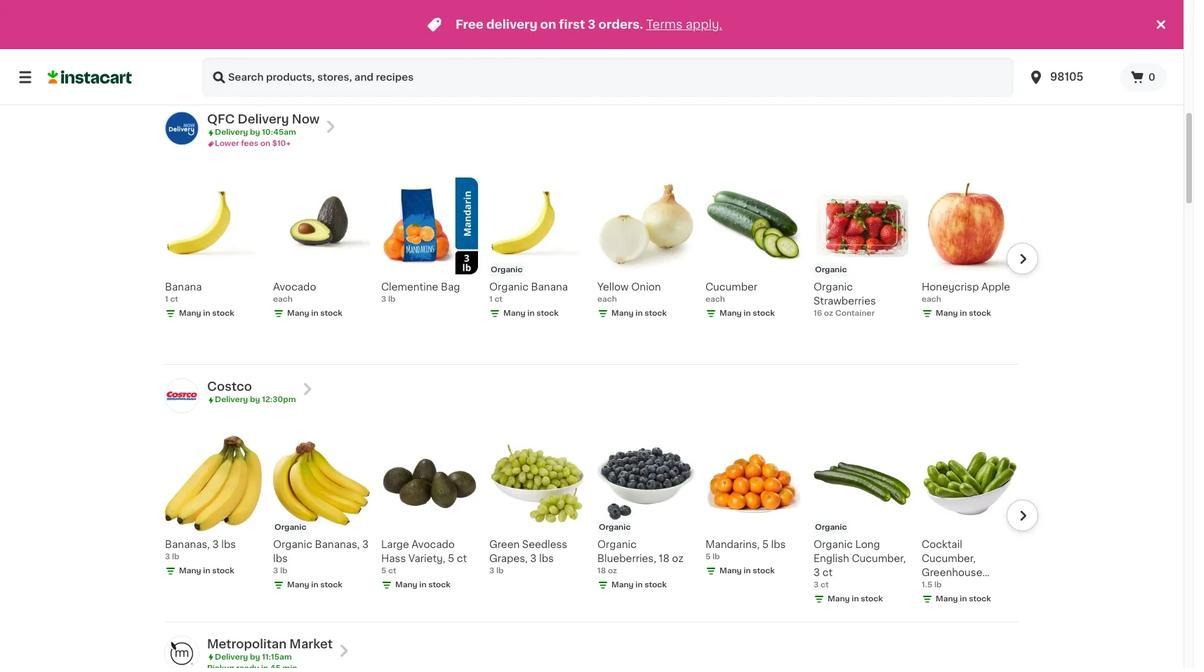 Task type: describe. For each thing, give the bounding box(es) containing it.
1 inside organic banana 1 ct
[[489, 296, 493, 304]]

avocado each
[[273, 282, 316, 304]]

costco
[[207, 381, 252, 393]]

1 98105 button from the left
[[1019, 58, 1120, 97]]

organic inside organic banana 1 ct
[[489, 282, 529, 292]]

98105
[[1050, 72, 1083, 82]]

lower
[[215, 140, 239, 148]]

item carousel region for qfc delivery now
[[145, 172, 1038, 359]]

16 inside organic strawberries 16 oz container
[[814, 310, 822, 318]]

long
[[855, 540, 880, 549]]

organic inside organic long english cucumber, 3 ct 3 ct
[[814, 540, 853, 549]]

lb inside organic bananas, 3 lbs 3 lb
[[280, 567, 287, 575]]

2 by from the top
[[250, 396, 260, 404]]

0 vertical spatial honeycrisp
[[705, 15, 763, 25]]

qfc
[[207, 114, 235, 125]]

3 inside the limited time offer region
[[588, 19, 596, 30]]

bananas, inside bananas, 3 lbs 3 lb
[[165, 540, 210, 549]]

costco image
[[165, 379, 199, 413]]

each inside avocado each
[[273, 296, 293, 304]]

hass
[[381, 554, 406, 564]]

each inside cucumber each
[[705, 296, 725, 304]]

0 horizontal spatial honeycrisp apple each
[[705, 15, 794, 36]]

bag inside item carousel region
[[441, 282, 460, 292]]

free delivery on first 3 orders. terms apply.
[[456, 19, 722, 30]]

organic bananas, 3 lbs 3 lb
[[273, 540, 369, 575]]

qfc delivery now image
[[165, 112, 199, 146]]

banana for organic banana 1 ct
[[531, 282, 568, 292]]

on for delivery
[[540, 19, 556, 30]]

banana for organic banana
[[423, 15, 460, 25]]

terms apply. link
[[646, 19, 722, 30]]

1 many in stock link from the left
[[165, 0, 262, 52]]

green
[[489, 540, 520, 549]]

cucumber, inside cocktail cucumber, greenhouse grown, 1.5 lbs
[[922, 554, 976, 564]]

strawberries inside item carousel region
[[814, 297, 876, 306]]

organic banana 1 ct
[[489, 282, 568, 304]]

lower fees on $10+
[[215, 140, 291, 148]]

delivery for delivery by 11:15am
[[215, 653, 248, 661]]

free
[[456, 19, 484, 30]]

1 horizontal spatial honeycrisp
[[922, 282, 979, 292]]

metropolitan
[[207, 639, 287, 650]]

delivery by 11:15am
[[215, 653, 292, 661]]

item carousel region for costco
[[145, 429, 1038, 616]]

3 many in stock link from the left
[[814, 0, 910, 52]]

organic inside organic bananas, 3 lbs 3 lb
[[273, 540, 312, 549]]

bananas, inside organic bananas, 3 lbs 3 lb
[[315, 540, 360, 549]]

organic inside organic blueberries, 18 oz 18 oz
[[597, 540, 637, 549]]

cucumber, inside organic long english cucumber, 3 ct 3 ct
[[852, 554, 906, 564]]

by for metropolitan
[[250, 653, 260, 661]]

green seedless grapes, 3 lbs 3 lb
[[489, 540, 567, 575]]

5 right mandarins,
[[762, 540, 769, 549]]

0 horizontal spatial avocado
[[273, 282, 316, 292]]

delivery
[[486, 19, 537, 30]]

grapes,
[[489, 554, 528, 564]]

lbs inside green seedless grapes, 3 lbs 3 lb
[[539, 554, 554, 564]]

1 inside "banana 1 ct"
[[165, 296, 168, 304]]

apply.
[[686, 19, 722, 30]]

1.5 inside cocktail cucumber, greenhouse grown, 1.5 lbs
[[959, 582, 972, 592]]

lb inside bananas, 3 lbs 3 lb
[[172, 553, 179, 561]]

lb inside green seedless grapes, 3 lbs 3 lb
[[496, 567, 504, 575]]

5 right variety,
[[448, 554, 454, 564]]

clementine bag 3 lb inside item carousel region
[[381, 282, 460, 304]]

0 vertical spatial bag
[[549, 15, 568, 25]]

5 down mandarins,
[[705, 553, 711, 561]]

banana 1 ct
[[165, 282, 202, 304]]

fees
[[241, 140, 258, 148]]

0 horizontal spatial banana
[[165, 282, 202, 292]]

cucumber each
[[705, 282, 757, 304]]

0 horizontal spatial apple
[[765, 15, 794, 25]]

16 inside the strawberries 16 oz container
[[597, 28, 606, 36]]

greenhouse
[[922, 568, 982, 578]]

2 many in stock link from the left
[[273, 0, 370, 52]]



Task type: vqa. For each thing, say whether or not it's contained in the screenshot.
the topmost Clementine Bag 3 Lb
yes



Task type: locate. For each thing, give the bounding box(es) containing it.
oz inside the strawberries 16 oz container
[[608, 28, 617, 36]]

lbs inside cocktail cucumber, greenhouse grown, 1.5 lbs
[[975, 582, 990, 592]]

by up lower fees on $10+
[[250, 129, 260, 136]]

16
[[597, 28, 606, 36], [814, 310, 822, 318]]

on left first
[[540, 19, 556, 30]]

1 horizontal spatial 1.5
[[959, 582, 972, 592]]

avocado
[[273, 282, 316, 292], [412, 540, 455, 549]]

first
[[559, 19, 585, 30]]

bananas,
[[165, 540, 210, 549], [315, 540, 360, 549]]

2 cucumber, from the left
[[922, 554, 976, 564]]

5 down hass
[[381, 567, 386, 575]]

container
[[619, 28, 659, 36], [835, 310, 875, 318]]

0 horizontal spatial honeycrisp
[[705, 15, 763, 25]]

0 horizontal spatial 18
[[597, 567, 606, 575]]

delivery down the costco
[[215, 396, 248, 404]]

1 horizontal spatial 18
[[659, 554, 670, 564]]

1 vertical spatial item carousel region
[[145, 429, 1038, 616]]

1 vertical spatial honeycrisp
[[922, 282, 979, 292]]

stock
[[212, 42, 234, 50], [320, 42, 342, 50], [428, 42, 451, 50], [536, 42, 559, 50], [753, 42, 775, 50], [861, 42, 883, 50], [969, 42, 991, 50], [212, 310, 234, 318], [320, 310, 342, 318], [536, 310, 559, 318], [645, 310, 667, 318], [753, 310, 775, 318], [969, 310, 991, 318], [212, 567, 234, 575], [753, 567, 775, 575], [320, 581, 342, 589], [428, 581, 451, 589], [645, 581, 667, 589], [861, 595, 883, 603], [969, 595, 991, 603]]

0 vertical spatial 16
[[597, 28, 606, 36]]

18 right blueberries,
[[659, 554, 670, 564]]

lb
[[496, 28, 504, 36], [388, 296, 396, 304], [172, 553, 179, 561], [712, 553, 720, 561], [280, 567, 287, 575], [496, 567, 504, 575], [934, 581, 942, 589]]

0 horizontal spatial clementine
[[381, 282, 438, 292]]

cucumber,
[[852, 554, 906, 564], [922, 554, 976, 564]]

1 horizontal spatial container
[[835, 310, 875, 318]]

cucumber, up greenhouse
[[922, 554, 976, 564]]

11:15am
[[262, 653, 292, 661]]

0 horizontal spatial on
[[260, 140, 270, 148]]

limited time offer region
[[0, 0, 1153, 49]]

delivery for delivery by 10:45am
[[215, 129, 248, 136]]

2 bananas, from the left
[[315, 540, 360, 549]]

variety,
[[408, 554, 445, 564]]

yellow onion each
[[597, 282, 661, 304]]

1 vertical spatial honeycrisp apple each
[[922, 282, 1010, 304]]

ct inside organic banana 1 ct
[[494, 296, 503, 304]]

in
[[203, 42, 210, 50], [311, 42, 318, 50], [419, 42, 427, 50], [527, 42, 535, 50], [744, 42, 751, 50], [852, 42, 859, 50], [960, 42, 967, 50], [203, 310, 210, 318], [311, 310, 318, 318], [527, 310, 535, 318], [636, 310, 643, 318], [744, 310, 751, 318], [960, 310, 967, 318], [203, 567, 210, 575], [744, 567, 751, 575], [311, 581, 318, 589], [419, 581, 427, 589], [636, 581, 643, 589], [852, 595, 859, 603], [960, 595, 967, 603]]

cucumber
[[705, 282, 757, 292]]

oz
[[608, 28, 617, 36], [824, 310, 833, 318], [672, 554, 683, 564], [608, 567, 617, 575]]

1 1 from the left
[[165, 296, 168, 304]]

1.5
[[922, 581, 932, 589], [959, 582, 972, 592]]

0 horizontal spatial 16
[[597, 28, 606, 36]]

strawberries
[[597, 15, 660, 25], [814, 297, 876, 306]]

12:30pm
[[262, 396, 296, 404]]

0 horizontal spatial strawberries
[[597, 15, 660, 25]]

english
[[814, 554, 849, 564]]

on inside the limited time offer region
[[540, 19, 556, 30]]

1 horizontal spatial apple
[[981, 282, 1010, 292]]

bananas, 3 lbs 3 lb
[[165, 540, 236, 561]]

mandarins,
[[705, 540, 760, 549]]

1 vertical spatial clementine
[[381, 282, 438, 292]]

apple inside item carousel region
[[981, 282, 1010, 292]]

Search field
[[202, 58, 1014, 97]]

delivery up lower
[[215, 129, 248, 136]]

delivery by 12:30pm
[[215, 396, 296, 404]]

by left "12:30pm"
[[250, 396, 260, 404]]

0 vertical spatial avocado
[[273, 282, 316, 292]]

container inside organic strawberries 16 oz container
[[835, 310, 875, 318]]

clementine
[[489, 15, 546, 25], [381, 282, 438, 292]]

avocado inside large avocado hass variety, 5 ct 5 ct
[[412, 540, 455, 549]]

1 vertical spatial clementine bag 3 lb
[[381, 282, 460, 304]]

1 by from the top
[[250, 129, 260, 136]]

0 horizontal spatial 1
[[165, 296, 168, 304]]

1 vertical spatial by
[[250, 396, 260, 404]]

lb inside mandarins, 5 lbs 5 lb
[[712, 553, 720, 561]]

organic blueberries, 18 oz 18 oz
[[597, 540, 683, 575]]

each inside yellow onion each
[[597, 296, 617, 304]]

18 down blueberries,
[[597, 567, 606, 575]]

0 vertical spatial 18
[[659, 554, 670, 564]]

0 horizontal spatial bag
[[441, 282, 460, 292]]

lbs inside mandarins, 5 lbs 5 lb
[[771, 540, 786, 549]]

onion
[[631, 282, 661, 292]]

0 vertical spatial clementine
[[489, 15, 546, 25]]

10:45am
[[262, 129, 296, 136]]

1 horizontal spatial clementine bag 3 lb
[[489, 15, 568, 36]]

1 vertical spatial container
[[835, 310, 875, 318]]

0
[[1148, 72, 1155, 82]]

1 horizontal spatial strawberries
[[814, 297, 876, 306]]

1 horizontal spatial on
[[540, 19, 556, 30]]

metropolitan market image
[[165, 637, 199, 668]]

2 horizontal spatial banana
[[531, 282, 568, 292]]

organic strawberries 16 oz container
[[814, 282, 876, 318]]

1 item carousel region from the top
[[145, 172, 1038, 359]]

ct
[[170, 296, 178, 304], [494, 296, 503, 304], [457, 554, 467, 564], [388, 567, 396, 575], [822, 568, 833, 578], [821, 581, 829, 589]]

banana
[[423, 15, 460, 25], [165, 282, 202, 292], [531, 282, 568, 292]]

on down delivery by 10:45am
[[260, 140, 270, 148]]

1 cucumber, from the left
[[852, 554, 906, 564]]

$10+
[[272, 140, 291, 148]]

now
[[292, 114, 320, 125]]

clementine bag 3 lb
[[489, 15, 568, 36], [381, 282, 460, 304]]

orders.
[[598, 19, 643, 30]]

honeycrisp apple each
[[705, 15, 794, 36], [922, 282, 1010, 304]]

delivery for delivery by 12:30pm
[[215, 396, 248, 404]]

cocktail
[[922, 540, 962, 549]]

1 bananas, from the left
[[165, 540, 210, 549]]

item carousel region
[[145, 172, 1038, 359], [145, 429, 1038, 616]]

each
[[705, 28, 725, 36], [273, 296, 293, 304], [597, 296, 617, 304], [705, 296, 725, 304], [922, 296, 941, 304]]

1 vertical spatial on
[[260, 140, 270, 148]]

2 1 from the left
[[489, 296, 493, 304]]

organic long english cucumber, 3 ct 3 ct
[[814, 540, 906, 589]]

organic banana
[[381, 15, 460, 25]]

banana inside organic banana 1 ct
[[531, 282, 568, 292]]

grown,
[[922, 582, 957, 592]]

organic
[[381, 15, 420, 25], [491, 266, 523, 274], [815, 266, 847, 274], [489, 282, 529, 292], [814, 282, 853, 292], [274, 524, 306, 531], [599, 524, 631, 531], [815, 524, 847, 531], [273, 540, 312, 549], [597, 540, 637, 549], [814, 540, 853, 549]]

1 horizontal spatial 1
[[489, 296, 493, 304]]

1.5 lb
[[922, 581, 942, 589]]

0 button
[[1120, 63, 1167, 91]]

metropolitan market
[[207, 639, 333, 650]]

1 vertical spatial bag
[[441, 282, 460, 292]]

clementine inside item carousel region
[[381, 282, 438, 292]]

many in stock
[[179, 42, 234, 50], [287, 42, 342, 50], [395, 42, 451, 50], [503, 42, 559, 50], [720, 42, 775, 50], [828, 42, 883, 50], [936, 42, 991, 50], [179, 310, 234, 318], [287, 310, 342, 318], [503, 310, 559, 318], [611, 310, 667, 318], [720, 310, 775, 318], [936, 310, 991, 318], [179, 567, 234, 575], [720, 567, 775, 575], [287, 581, 342, 589], [395, 581, 451, 589], [611, 581, 667, 589], [828, 595, 883, 603], [936, 595, 991, 603]]

1 horizontal spatial 16
[[814, 310, 822, 318]]

on for fees
[[260, 140, 270, 148]]

instacart logo image
[[48, 69, 132, 86]]

lbs inside organic bananas, 3 lbs 3 lb
[[273, 554, 288, 564]]

cucumber, down long
[[852, 554, 906, 564]]

1 horizontal spatial cucumber,
[[922, 554, 976, 564]]

honeycrisp
[[705, 15, 763, 25], [922, 282, 979, 292]]

2 item carousel region from the top
[[145, 429, 1038, 616]]

1 vertical spatial 18
[[597, 567, 606, 575]]

0 horizontal spatial cucumber,
[[852, 554, 906, 564]]

terms
[[646, 19, 683, 30]]

0 horizontal spatial container
[[619, 28, 659, 36]]

1 horizontal spatial bag
[[549, 15, 568, 25]]

mandarins, 5 lbs 5 lb
[[705, 540, 786, 561]]

many
[[179, 42, 201, 50], [287, 42, 309, 50], [395, 42, 417, 50], [503, 42, 526, 50], [720, 42, 742, 50], [828, 42, 850, 50], [936, 42, 958, 50], [179, 310, 201, 318], [287, 310, 309, 318], [503, 310, 526, 318], [611, 310, 634, 318], [720, 310, 742, 318], [936, 310, 958, 318], [179, 567, 201, 575], [720, 567, 742, 575], [287, 581, 309, 589], [395, 581, 417, 589], [611, 581, 634, 589], [828, 595, 850, 603], [936, 595, 958, 603]]

apple
[[765, 15, 794, 25], [981, 282, 1010, 292]]

2 vertical spatial by
[[250, 653, 260, 661]]

0 vertical spatial container
[[619, 28, 659, 36]]

large avocado hass variety, 5 ct 5 ct
[[381, 540, 467, 575]]

0 vertical spatial apple
[[765, 15, 794, 25]]

0 horizontal spatial bananas,
[[165, 540, 210, 549]]

blueberries,
[[597, 554, 656, 564]]

delivery up delivery by 10:45am
[[238, 114, 289, 125]]

delivery down metropolitan in the left bottom of the page
[[215, 653, 248, 661]]

market
[[289, 639, 333, 650]]

None search field
[[202, 58, 1014, 97]]

1 horizontal spatial honeycrisp apple each
[[922, 282, 1010, 304]]

0 vertical spatial item carousel region
[[145, 172, 1038, 359]]

0 horizontal spatial clementine bag 3 lb
[[381, 282, 460, 304]]

by for qfc
[[250, 129, 260, 136]]

18
[[659, 554, 670, 564], [597, 567, 606, 575]]

1 vertical spatial avocado
[[412, 540, 455, 549]]

1 horizontal spatial bananas,
[[315, 540, 360, 549]]

4 many in stock link from the left
[[922, 0, 1019, 52]]

delivery
[[238, 114, 289, 125], [215, 129, 248, 136], [215, 396, 248, 404], [215, 653, 248, 661]]

1 vertical spatial 16
[[814, 310, 822, 318]]

ct inside "banana 1 ct"
[[170, 296, 178, 304]]

0 vertical spatial honeycrisp apple each
[[705, 15, 794, 36]]

1 vertical spatial apple
[[981, 282, 1010, 292]]

lbs
[[221, 540, 236, 549], [771, 540, 786, 549], [273, 554, 288, 564], [539, 554, 554, 564], [975, 582, 990, 592]]

on
[[540, 19, 556, 30], [260, 140, 270, 148]]

bag
[[549, 15, 568, 25], [441, 282, 460, 292]]

container inside the strawberries 16 oz container
[[619, 28, 659, 36]]

cocktail cucumber, greenhouse grown, 1.5 lbs
[[922, 540, 990, 592]]

item carousel region containing bananas, 3 lbs
[[145, 429, 1038, 616]]

0 horizontal spatial 1.5
[[922, 581, 932, 589]]

many in stock link
[[165, 0, 262, 52], [273, 0, 370, 52], [814, 0, 910, 52], [922, 0, 1019, 52]]

0 vertical spatial on
[[540, 19, 556, 30]]

1 horizontal spatial clementine
[[489, 15, 546, 25]]

large
[[381, 540, 409, 549]]

qfc delivery now
[[207, 114, 320, 125]]

by
[[250, 129, 260, 136], [250, 396, 260, 404], [250, 653, 260, 661]]

5
[[762, 540, 769, 549], [705, 553, 711, 561], [448, 554, 454, 564], [381, 567, 386, 575]]

by down metropolitan in the left bottom of the page
[[250, 653, 260, 661]]

1 horizontal spatial avocado
[[412, 540, 455, 549]]

0 vertical spatial by
[[250, 129, 260, 136]]

1
[[165, 296, 168, 304], [489, 296, 493, 304]]

yellow
[[597, 282, 629, 292]]

seedless
[[522, 540, 567, 549]]

organic inside organic strawberries 16 oz container
[[814, 282, 853, 292]]

3 by from the top
[[250, 653, 260, 661]]

1 horizontal spatial banana
[[423, 15, 460, 25]]

strawberries 16 oz container
[[597, 15, 660, 36]]

0 vertical spatial clementine bag 3 lb
[[489, 15, 568, 36]]

oz inside organic strawberries 16 oz container
[[824, 310, 833, 318]]

delivery by 10:45am
[[215, 129, 296, 136]]

lbs inside bananas, 3 lbs 3 lb
[[221, 540, 236, 549]]

98105 button
[[1019, 58, 1120, 97], [1028, 58, 1112, 97]]

1 vertical spatial strawberries
[[814, 297, 876, 306]]

item carousel region containing banana
[[145, 172, 1038, 359]]

3
[[588, 19, 596, 30], [489, 28, 494, 36], [381, 296, 386, 304], [212, 540, 219, 549], [362, 540, 369, 549], [165, 553, 170, 561], [530, 554, 537, 564], [273, 567, 278, 575], [489, 567, 494, 575], [814, 568, 820, 578], [814, 581, 819, 589]]

2 98105 button from the left
[[1028, 58, 1112, 97]]

0 vertical spatial strawberries
[[597, 15, 660, 25]]



